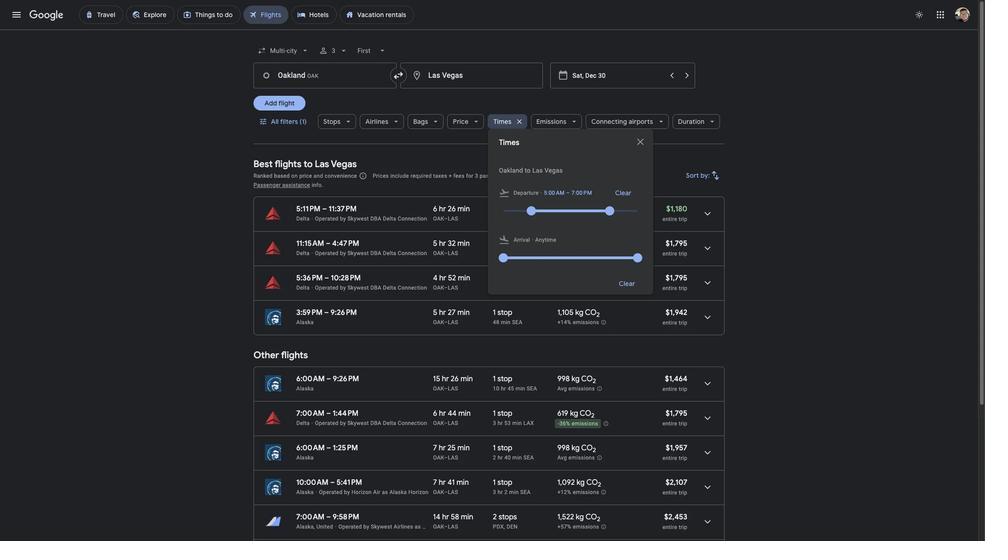 Task type: vqa. For each thing, say whether or not it's contained in the screenshot.
"Las"
yes



Task type: describe. For each thing, give the bounding box(es) containing it.
oak for 6 hr 44 min
[[433, 420, 444, 426]]

1942 US dollars text field
[[666, 308, 688, 317]]

connecting airports button
[[586, 111, 669, 133]]

11:15 am – 4:47 pm
[[297, 239, 359, 248]]

– inside 6 hr 44 min oak – las
[[444, 420, 448, 426]]

7 hr 25 min oak – las
[[433, 443, 470, 461]]

1 for 6 hr 44 min
[[493, 409, 496, 418]]

52
[[448, 274, 456, 283]]

oak for 7 hr 41 min
[[433, 489, 444, 495]]

5 for 5 hr 27 min
[[433, 308, 438, 317]]

price
[[453, 117, 469, 126]]

departure
[[514, 190, 539, 196]]

1180 US dollars text field
[[667, 204, 688, 214]]

total duration 6 hr 26 min. element
[[433, 204, 493, 215]]

den
[[507, 524, 518, 530]]

+12% emissions
[[558, 489, 600, 496]]

avg for 15 hr 26 min
[[558, 385, 567, 392]]

oak for 4 hr 52 min
[[433, 285, 444, 291]]

trip for 5 hr 27 min
[[679, 320, 688, 326]]

$2,453 entire trip
[[663, 512, 688, 530]]

total duration 7 hr 41 min. element
[[433, 478, 493, 489]]

prices include required taxes + fees for 3 passengers. optional charges and passenger assistance
[[254, 173, 569, 188]]

1795 US dollars text field
[[666, 239, 688, 248]]

7:00 am – 9:58 pm
[[297, 512, 359, 522]]

vegas inside "main content"
[[331, 158, 357, 170]]

none search field containing times
[[254, 40, 725, 295]]

min inside 1 stop 2 hr 46 min lax
[[513, 250, 522, 256]]

entire for 7 hr 25 min
[[663, 455, 678, 461]]

skywest for 4:47 pm
[[348, 250, 369, 256]]

slc
[[524, 215, 534, 222]]

Arrival time: 5:41 PM. text field
[[337, 478, 362, 487]]

sea for 7 hr 41 min
[[521, 489, 531, 495]]

3 inside "1 stop 3 hr 53 min lax"
[[493, 420, 497, 426]]

trip for 5 hr 32 min
[[679, 250, 688, 257]]

emissions for $2,453
[[573, 524, 600, 530]]

-36% emissions
[[558, 420, 599, 427]]

emissions for $2,107
[[573, 489, 600, 496]]

$1,942 entire trip
[[663, 308, 688, 326]]

stop for 15 hr 26 min
[[498, 374, 513, 384]]

– right departure time: 5:36 pm. text field at the left of the page
[[325, 274, 329, 283]]

dba for 10:28 pm
[[371, 285, 382, 291]]

skywest for 1:44 pm
[[348, 420, 369, 426]]

operated by skywest dba delta connection for 11:37 pm
[[315, 215, 427, 222]]

– right 5:11 pm
[[323, 204, 327, 214]]

stops button
[[318, 111, 356, 133]]

5:00 am
[[544, 190, 565, 196]]

oak for 14 hr 58 min
[[433, 524, 444, 530]]

united
[[317, 524, 333, 530]]

vegas inside search field
[[545, 167, 563, 174]]

price button
[[448, 111, 485, 133]]

connecting airports
[[592, 117, 654, 126]]

58
[[451, 512, 460, 522]]

- for 619
[[558, 420, 560, 427]]

las for 5 hr 27 min
[[448, 319, 459, 326]]

stop for 5 hr 27 min
[[498, 308, 513, 317]]

 image for arrival
[[532, 235, 534, 245]]

1,092 kg co 2
[[558, 478, 602, 489]]

dba for 4:47 pm
[[371, 250, 382, 256]]

kg for $2,107
[[577, 478, 585, 487]]

Arrival time: 4:47 PM. text field
[[332, 239, 359, 248]]

all
[[271, 117, 279, 126]]

las for 6 hr 44 min
[[448, 420, 459, 426]]

1 stop flight. element for 6 hr 26 min
[[493, 204, 513, 215]]

operated down leaves oakland international airport at 10:00 am on saturday, december 30 and arrives at harry reid international airport at 5:41 pm on saturday, december 30. element
[[319, 489, 343, 495]]

all filters (1)
[[271, 117, 307, 126]]

– inside 14 hr 58 min oak – las
[[444, 524, 448, 530]]

for
[[466, 173, 474, 179]]

trip for 6 hr 44 min
[[679, 420, 688, 427]]

entire for 14 hr 58 min
[[663, 524, 678, 530]]

flight details. leaves oakland international airport at 5:11 pm on saturday, december 30 and arrives at harry reid international airport at 11:37 pm on saturday, december 30. image
[[697, 203, 719, 225]]

by for 4:47 pm
[[340, 250, 346, 256]]

6:00 am – 1:25 pm alaska
[[297, 443, 358, 461]]

emissions for $1,942
[[573, 319, 600, 326]]

trip for 7 hr 41 min
[[679, 489, 688, 496]]

hr inside 14 hr 58 min oak – las
[[442, 512, 449, 522]]

by down operated by horizon air as alaska horizon
[[364, 524, 370, 530]]

airlines inside popup button
[[366, 117, 389, 126]]

– inside 15 hr 26 min oak – las
[[444, 385, 448, 392]]

min inside 1 stop 10 hr 45 min sea
[[516, 385, 526, 392]]

1,105
[[558, 308, 574, 317]]

1 stop flight. element for 6 hr 44 min
[[493, 409, 513, 419]]

flight
[[279, 99, 295, 107]]

add flight
[[265, 99, 295, 107]]

skywest
[[442, 524, 464, 530]]

hr inside "1 stop 2 hr 40 min sea"
[[498, 454, 503, 461]]

10
[[493, 385, 500, 392]]

operated down 9:58 pm
[[339, 524, 362, 530]]

layover (1 of 1) is a 2 hr 46 min layover at los angeles international airport in los angeles. element
[[493, 250, 553, 257]]

assistance
[[282, 182, 310, 188]]

loading results progress bar
[[0, 29, 979, 31]]

trip for 14 hr 58 min
[[679, 524, 688, 530]]

26 for 6
[[448, 204, 456, 214]]

1,105 kg co 2
[[558, 308, 600, 319]]

taxes
[[434, 173, 448, 179]]

swap origin and destination. image
[[393, 70, 404, 81]]

Departure time: 5:11 PM. text field
[[297, 204, 321, 214]]

– inside 6:00 am – 1:25 pm alaska
[[327, 443, 331, 453]]

3 entire from the top
[[663, 285, 678, 291]]

1,522 kg co 2
[[558, 512, 601, 523]]

arrival
[[514, 237, 530, 243]]

+12%
[[558, 489, 572, 496]]

dba for 11:37 pm
[[371, 215, 382, 222]]

2453 US dollars text field
[[665, 512, 688, 522]]

all filters (1) button
[[254, 111, 314, 133]]

best flights to las vegas
[[254, 158, 357, 170]]

$1,180 entire trip
[[663, 204, 688, 222]]

add
[[265, 99, 277, 107]]

9:26 pm for 3:59 pm
[[331, 308, 357, 317]]

alaska down "14"
[[423, 524, 440, 530]]

– inside search field
[[567, 190, 570, 196]]

1:44 pm
[[333, 409, 359, 418]]

dba for 1:44 pm
[[371, 420, 382, 426]]

Arrival time: 9:58 PM. text field
[[333, 512, 359, 522]]

stop for 7 hr 25 min
[[498, 443, 513, 453]]

6:00 am – 9:26 pm alaska
[[297, 374, 359, 392]]

min inside "1 stop 2 hr 40 min sea"
[[513, 454, 522, 461]]

44
[[448, 409, 457, 418]]

departure time: 7:00 am. text field for 7:00 am – 9:58 pm
[[297, 512, 325, 522]]

2 inside 1 stop 2 hr 46 min lax
[[493, 250, 497, 256]]

14 hr 58 min oak – las
[[433, 512, 474, 530]]

leaves oakland international airport at 10:00 am on saturday, december 30 and arrives at harry reid international airport at 5:41 pm on saturday, december 30. element
[[297, 478, 362, 487]]

pdx
[[493, 524, 504, 530]]

emissions
[[537, 117, 567, 126]]

by for 10:28 pm
[[340, 285, 346, 291]]

+57% emissions
[[558, 524, 600, 530]]

7 for 7 hr 41 min
[[433, 478, 437, 487]]

emissions for $1,957
[[569, 455, 595, 461]]

flight details. leaves oakland international airport at 5:36 pm on saturday, december 30 and arrives at harry reid international airport at 10:28 pm on saturday, december 30. image
[[697, 272, 719, 294]]

Departure time: 10:00 AM. text field
[[297, 478, 329, 487]]

kg for $1,180
[[572, 204, 580, 214]]

2 inside 619 kg co 2
[[592, 412, 595, 420]]

1 stop 48 min sea
[[493, 308, 523, 326]]

7:00 am for 7:00 am – 1:44 pm
[[297, 409, 325, 418]]

hr inside the 7 hr 41 min oak – las
[[439, 478, 446, 487]]

hr inside "1 stop 3 hr 53 min lax"
[[498, 420, 503, 426]]

avg for 7 hr 25 min
[[558, 455, 567, 461]]

2 $1,795 entire trip from the top
[[663, 274, 688, 291]]

alaska down the '10:00 am'
[[297, 489, 314, 495]]

1 stop 2 hr 40 min sea
[[493, 443, 534, 461]]

to inside "main content"
[[304, 158, 313, 170]]

min inside the 7 hr 41 min oak – las
[[457, 478, 469, 487]]

$1,795 for $1,180
[[666, 239, 688, 248]]

6:00 am for 1:25 pm
[[297, 443, 325, 453]]

air
[[373, 489, 381, 495]]

kg for $1,795
[[570, 409, 579, 418]]

oakland to las vegas
[[499, 167, 563, 174]]

prices
[[373, 173, 389, 179]]

layover (1 of 1) is a 2 hr 40 min layover at seattle-tacoma international airport in seattle. element
[[493, 454, 553, 461]]

connection for 4 hr 52 min
[[398, 285, 427, 291]]

619 kg co 2
[[558, 409, 595, 420]]

min inside 1 stop 3 hr 2 min sea
[[509, 489, 519, 495]]

– up 'united' on the bottom left of page
[[327, 512, 331, 522]]

total duration 7 hr 25 min. element
[[433, 443, 493, 454]]

hr inside 5 hr 27 min oak – las
[[439, 308, 446, 317]]

stop for 6 hr 26 min
[[498, 204, 513, 214]]

leaves oakland international airport at 7:00 am on saturday, december 30 and arrives at harry reid international airport at 1:44 pm on saturday, december 30. element
[[297, 409, 359, 418]]

36%
[[560, 420, 571, 427]]

1 stop flight. element for 7 hr 41 min
[[493, 478, 513, 489]]

Departure time: 3:59 PM. text field
[[297, 308, 323, 317]]

skywest down air
[[371, 524, 393, 530]]

min inside "1 stop 3 hr 53 min lax"
[[513, 420, 522, 426]]

2 inside 1 stop 3 hr 2 min sea
[[505, 489, 508, 495]]

emissions button
[[531, 111, 583, 133]]

– inside 4 hr 52 min oak – las
[[444, 285, 448, 291]]

998 kg co 2 for $1,957
[[558, 443, 596, 454]]

close dialog image
[[636, 136, 647, 147]]

hr inside 1 stop 3 hr 2 min sea
[[498, 489, 503, 495]]

5 for 5 hr 32 min
[[433, 239, 438, 248]]

airports
[[629, 117, 654, 126]]

– inside 5 hr 27 min oak – las
[[444, 319, 448, 326]]

total duration 14 hr 58 min. element
[[433, 512, 493, 523]]

– inside 6 hr 26 min oak – las
[[444, 215, 448, 222]]

10:00 am – 5:41 pm
[[297, 478, 362, 487]]

min inside 6 hr 26 min oak – las
[[458, 204, 470, 214]]

alaska right air
[[390, 489, 407, 495]]

3 button
[[316, 40, 352, 62]]

co for $1,180
[[582, 204, 593, 214]]

operated for 5:11 pm
[[315, 215, 339, 222]]

5 hr 32 min oak – las
[[433, 239, 470, 256]]

flight details. leaves oakland international airport at 6:00 am on saturday, december 30 and arrives at harry reid international airport at 1:25 pm on saturday, december 30. image
[[697, 442, 719, 464]]

co for $1,464
[[582, 374, 593, 384]]

5:41 pm
[[337, 478, 362, 487]]

4:47 pm
[[332, 239, 359, 248]]

998 for 15 hr 26 min
[[558, 374, 570, 384]]

and inside prices include required taxes + fees for 3 passengers. optional charges and passenger assistance
[[558, 173, 568, 179]]

min inside 4 hr 52 min oak – las
[[458, 274, 471, 283]]

1 for 7 hr 41 min
[[493, 478, 496, 487]]

3:59 pm – 9:26 pm alaska
[[297, 308, 357, 326]]

alaska inside 3:59 pm – 9:26 pm alaska
[[297, 319, 314, 326]]

emissions right 33%
[[572, 251, 599, 257]]

646
[[558, 239, 571, 248]]

sea inside 1 stop 48 min sea
[[512, 319, 523, 326]]

kg for $2,453
[[576, 512, 584, 522]]

– left arrival time: 5:41 pm. text field
[[330, 478, 335, 487]]

-33% emissions
[[558, 251, 599, 257]]

trip for 15 hr 26 min
[[679, 386, 688, 392]]

Departure time: 6:00 AM. text field
[[297, 374, 325, 384]]

filters
[[280, 117, 298, 126]]

7 hr 41 min oak – las
[[433, 478, 469, 495]]

operated by skywest airlines as alaska skywest
[[339, 524, 464, 530]]

min inside 5 hr 32 min oak – las
[[458, 239, 470, 248]]

6 for 6 hr 44 min
[[433, 409, 438, 418]]

45
[[508, 385, 514, 392]]

alaska inside 6:00 am – 9:26 pm alaska
[[297, 385, 314, 392]]

+
[[449, 173, 452, 179]]

3 trip from the top
[[679, 285, 688, 291]]

to inside search field
[[525, 167, 531, 174]]

– inside 7 hr 25 min oak – las
[[444, 454, 448, 461]]

2 inside the 868 kg co 2
[[593, 207, 596, 215]]

based
[[274, 173, 290, 179]]

25
[[448, 443, 456, 453]]

1 for 5 hr 27 min
[[493, 308, 496, 317]]

leaves oakland international airport at 5:11 pm on saturday, december 30 and arrives at harry reid international airport at 11:37 pm on saturday, december 30. element
[[297, 204, 357, 214]]

1 for 7 hr 25 min
[[493, 443, 496, 453]]

total duration 4 hr 52 min. element
[[433, 274, 493, 284]]

4
[[433, 274, 438, 283]]

departure time: 7:00 am. text field for 7:00 am – 1:44 pm
[[297, 409, 325, 418]]

2 inside 1,522 kg co 2
[[598, 515, 601, 523]]

airlines button
[[360, 111, 404, 133]]

min inside 15 hr 26 min oak – las
[[461, 374, 473, 384]]

sort
[[687, 171, 700, 180]]

main content containing best flights to las vegas
[[254, 151, 725, 541]]

Departure text field
[[573, 63, 664, 88]]

operated by horizon air as alaska horizon
[[319, 489, 429, 495]]

as for 7
[[382, 489, 388, 495]]

sort by:
[[687, 171, 710, 180]]

ranked based on price and convenience
[[254, 173, 357, 179]]

2 inside 1,092 kg co 2
[[598, 481, 602, 489]]

main menu image
[[11, 9, 22, 20]]

lax for 646
[[524, 250, 534, 256]]

operated by skywest dba delta connection for 4:47 pm
[[315, 250, 427, 256]]



Task type: locate. For each thing, give the bounding box(es) containing it.
9:26 pm
[[331, 308, 357, 317], [333, 374, 359, 384]]

avg emissions up 619 kg co 2
[[558, 385, 595, 392]]

emissions
[[572, 251, 599, 257], [573, 319, 600, 326], [569, 385, 595, 392], [572, 420, 599, 427], [569, 455, 595, 461], [573, 489, 600, 496], [573, 524, 600, 530]]

hr inside 6 hr 26 min oak – las
[[439, 204, 446, 214]]

4 oak from the top
[[433, 319, 444, 326]]

40
[[505, 454, 511, 461]]

leaves oakland international airport at 7:00 am on saturday, december 30 and arrives at harry reid international airport at 9:58 pm on saturday, december 30. element
[[297, 512, 359, 522]]

flights for other
[[281, 349, 308, 361]]

- for 646
[[558, 251, 560, 257]]

0 vertical spatial 7:00 am
[[297, 409, 325, 418]]

sea inside 1 stop 10 hr 45 min sea
[[527, 385, 538, 392]]

operated for 11:15 am
[[315, 250, 339, 256]]

oak for 5 hr 27 min
[[433, 319, 444, 326]]

0 vertical spatial lax
[[524, 250, 534, 256]]

las inside 14 hr 58 min oak – las
[[448, 524, 459, 530]]

$1,795 entire trip up $1,957
[[663, 409, 688, 427]]

flight details. leaves oakland international airport at 3:59 pm on saturday, december 30 and arrives at harry reid international airport at 9:26 pm on saturday, december 30. image
[[697, 306, 719, 328]]

1 stop from the top
[[498, 204, 513, 214]]

layover (1 of 1) is a 48 min layover at seattle-tacoma international airport in seattle. element
[[493, 319, 553, 326]]

1 1 stop flight. element from the top
[[493, 204, 513, 215]]

charges
[[536, 173, 557, 179]]

1 stop flight. element
[[493, 204, 513, 215], [493, 239, 513, 250], [493, 308, 513, 319], [493, 374, 513, 385], [493, 409, 513, 419], [493, 443, 513, 454], [493, 478, 513, 489]]

33%
[[560, 251, 571, 257]]

4 1 stop flight. element from the top
[[493, 374, 513, 385]]

2 left the 46
[[493, 250, 497, 256]]

2 inside "1 stop 2 hr 40 min sea"
[[493, 454, 497, 461]]

entire for 5 hr 27 min
[[663, 320, 678, 326]]

1 avg from the top
[[558, 385, 567, 392]]

alaska,
[[297, 524, 315, 530]]

change appearance image
[[909, 4, 931, 26]]

las for 5 hr 32 min
[[448, 250, 459, 256]]

11:37 pm
[[329, 204, 357, 214]]

oak down the total duration 6 hr 44 min. element
[[433, 420, 444, 426]]

las down the total duration 6 hr 26 min. "element"
[[448, 215, 459, 222]]

1 vertical spatial avg
[[558, 455, 567, 461]]

leaves oakland international airport at 6:00 am on saturday, december 30 and arrives at harry reid international airport at 1:25 pm on saturday, december 30. element
[[297, 443, 358, 453]]

flight details. leaves oakland international airport at 6:00 am on saturday, december 30 and arrives at harry reid international airport at 9:26 pm on saturday, december 30. image
[[697, 373, 719, 395]]

entire inside $1,464 entire trip
[[663, 386, 678, 392]]

6 inside 6 hr 44 min oak – las
[[433, 409, 438, 418]]

1 inside "1 stop 2 hr 40 min sea"
[[493, 443, 496, 453]]

trip inside $1,464 entire trip
[[679, 386, 688, 392]]

– inside 5 hr 32 min oak – las
[[444, 250, 448, 256]]

Arrival time: 10:28 PM. text field
[[331, 274, 361, 283]]

alaska down 6:00 am text field
[[297, 454, 314, 461]]

oak for 5 hr 32 min
[[433, 250, 444, 256]]

3 $1,795 entire trip from the top
[[663, 409, 688, 427]]

1 horizontal spatial airlines
[[394, 524, 413, 530]]

6:00 am inside 6:00 am – 9:26 pm alaska
[[297, 374, 325, 384]]

None search field
[[254, 40, 725, 295]]

3:59 pm
[[297, 308, 323, 317]]

1 horizontal spatial to
[[525, 167, 531, 174]]

flight details. leaves oakland international airport at 11:15 am on saturday, december 30 and arrives at harry reid international airport at 4:47 pm on saturday, december 30. image
[[697, 237, 719, 259]]

6 1 from the top
[[493, 443, 496, 453]]

0 vertical spatial avg
[[558, 385, 567, 392]]

1 horizontal spatial horizon
[[409, 489, 429, 495]]

1 vertical spatial clear
[[619, 279, 636, 288]]

1 inside 1 stop 3 hr 2 min sea
[[493, 478, 496, 487]]

5:11 pm – 11:37 pm
[[297, 204, 357, 214]]

0 vertical spatial airlines
[[366, 117, 389, 126]]

$2,107 entire trip
[[663, 478, 688, 496]]

1 vertical spatial lax
[[524, 420, 534, 426]]

2 stop from the top
[[498, 239, 513, 248]]

min inside 1 stop 48 min sea
[[501, 319, 511, 326]]

868 kg co 2
[[558, 204, 596, 215]]

6:00 am for 9:26 pm
[[297, 374, 325, 384]]

0 horizontal spatial las
[[315, 158, 329, 170]]

2 up stops
[[505, 489, 508, 495]]

duration button
[[673, 111, 721, 133]]

entire for 15 hr 26 min
[[663, 386, 678, 392]]

skywest down 11:37 pm text field
[[348, 215, 369, 222]]

entire for 6 hr 26 min
[[663, 216, 678, 222]]

leaves oakland international airport at 5:36 pm on saturday, december 30 and arrives at harry reid international airport at 10:28 pm on saturday, december 30. element
[[297, 274, 361, 283]]

stop inside 1 stop 2 hr 46 min lax
[[498, 239, 513, 248]]

1 vertical spatial as
[[415, 524, 421, 530]]

4 trip from the top
[[679, 320, 688, 326]]

flight details. leaves oakland international airport at 10:00 am on saturday, december 30 and arrives at harry reid international airport at 5:41 pm on saturday, december 30. image
[[697, 476, 719, 498]]

hr right 15 at the left of page
[[442, 374, 449, 384]]

3 las from the top
[[448, 285, 459, 291]]

entire for 6 hr 44 min
[[663, 420, 678, 427]]

trip inside $1,957 entire trip
[[679, 455, 688, 461]]

1 las from the top
[[448, 215, 459, 222]]

las for 7 hr 25 min
[[448, 454, 459, 461]]

1 horizon from the left
[[352, 489, 372, 495]]

stop inside 1 stop 48 min sea
[[498, 308, 513, 317]]

8 las from the top
[[448, 489, 459, 495]]

operated by skywest dba delta connection for 1:44 pm
[[315, 420, 427, 426]]

oak for 6 hr 26 min
[[433, 215, 444, 222]]

entire for 5 hr 32 min
[[663, 250, 678, 257]]

1 trip from the top
[[679, 216, 688, 222]]

emissions up 619 kg co 2
[[569, 385, 595, 392]]

0 vertical spatial 5
[[433, 239, 438, 248]]

emissions down 1,522 kg co 2
[[573, 524, 600, 530]]

las up "ranked based on price and convenience" on the left
[[315, 158, 329, 170]]

2 inside 1,105 kg co 2
[[597, 311, 600, 319]]

airlines inside "main content"
[[394, 524, 413, 530]]

co down -36% emissions
[[582, 443, 593, 453]]

trip down $2,453
[[679, 524, 688, 530]]

trip inside '$2,453 entire trip'
[[679, 524, 688, 530]]

– down the total duration 6 hr 26 min. "element"
[[444, 215, 448, 222]]

las inside 5 hr 27 min oak – las
[[448, 319, 459, 326]]

by down 4:47 pm text field
[[340, 250, 346, 256]]

6 inside 6 hr 26 min oak – las
[[433, 204, 438, 214]]

2 lax from the top
[[524, 420, 534, 426]]

2 998 from the top
[[558, 443, 570, 453]]

9:26 pm right '3:59 pm'
[[331, 308, 357, 317]]

,
[[504, 524, 505, 530]]

2 down -36% emissions
[[593, 446, 596, 454]]

hr right "14"
[[442, 512, 449, 522]]

2 inside 2 stops pdx , den
[[493, 512, 497, 522]]

co for $2,107
[[587, 478, 598, 487]]

trip for 6 hr 26 min
[[679, 216, 688, 222]]

0 vertical spatial 6:00 am
[[297, 374, 325, 384]]

entire down 1795 us dollars text field
[[663, 420, 678, 427]]

airlines right stops 'popup button'
[[366, 117, 389, 126]]

 image for departure
[[541, 188, 543, 198]]

Arrival time: 11:37 PM. text field
[[329, 204, 357, 214]]

0 horizontal spatial as
[[382, 489, 388, 495]]

kg down -36% emissions
[[572, 443, 580, 453]]

1 vertical spatial avg emissions
[[558, 455, 595, 461]]

46
[[505, 250, 511, 256]]

2 stops pdx , den
[[493, 512, 518, 530]]

sea inside 1 stop 3 hr 2 min sea
[[521, 489, 531, 495]]

- down 646
[[558, 251, 560, 257]]

0 vertical spatial 998 kg co 2
[[558, 374, 596, 385]]

1 1 from the top
[[493, 204, 496, 214]]

on
[[291, 173, 298, 179]]

by for 11:37 pm
[[340, 215, 346, 222]]

998 for 7 hr 25 min
[[558, 443, 570, 453]]

skywest down arrival time: 1:44 pm. text field
[[348, 420, 369, 426]]

3 connection from the top
[[398, 285, 427, 291]]

2 departure time: 7:00 am. text field from the top
[[297, 512, 325, 522]]

3 inside prices include required taxes + fees for 3 passengers. optional charges and passenger assistance
[[475, 173, 479, 179]]

las down total duration 15 hr 26 min. 'element'
[[448, 385, 459, 392]]

1 vertical spatial 7:00 am
[[297, 512, 325, 522]]

0 horizontal spatial  image
[[335, 524, 337, 530]]

2 7:00 am from the top
[[297, 512, 325, 522]]

connection left 5 hr 32 min oak – las
[[398, 250, 427, 256]]

Arrival time: 9:26 PM. text field
[[331, 308, 357, 317]]

hr left '41'
[[439, 478, 446, 487]]

1 horizontal spatial as
[[415, 524, 421, 530]]

0 vertical spatial  image
[[541, 188, 543, 198]]

7 las from the top
[[448, 454, 459, 461]]

sea for 15 hr 26 min
[[527, 385, 538, 392]]

None text field
[[254, 63, 397, 88], [400, 63, 543, 88], [254, 63, 397, 88], [400, 63, 543, 88]]

total duration 15 hr 26 min. element
[[433, 374, 493, 385]]

5 trip from the top
[[679, 386, 688, 392]]

2 and from the left
[[558, 173, 568, 179]]

trip down $1,957
[[679, 455, 688, 461]]

1 vertical spatial 26
[[451, 374, 459, 384]]

oak down the total duration 6 hr 26 min. "element"
[[433, 215, 444, 222]]

oak inside 6 hr 26 min oak – las
[[433, 215, 444, 222]]

las
[[315, 158, 329, 170], [533, 167, 543, 174]]

layover (1 of 1) is a 3 hr 53 min layover at los angeles international airport in los angeles. element
[[493, 419, 553, 427]]

6 1 stop flight. element from the top
[[493, 443, 513, 454]]

9 trip from the top
[[679, 524, 688, 530]]

1 operated by skywest dba delta connection from the top
[[315, 215, 427, 222]]

entire inside '$2,453 entire trip'
[[663, 524, 678, 530]]

3
[[332, 47, 336, 54], [475, 173, 479, 179], [493, 420, 497, 426], [493, 489, 497, 495]]

1464 US dollars text field
[[665, 374, 688, 384]]

– left 7:00 pm
[[567, 190, 570, 196]]

skywest for 10:28 pm
[[348, 285, 369, 291]]

and
[[314, 173, 323, 179], [558, 173, 568, 179]]

1 vertical spatial $1,795 entire trip
[[663, 274, 688, 291]]

998 kg co 2 for $1,464
[[558, 374, 596, 385]]

1 inside "1 stop slc"
[[493, 204, 496, 214]]

48
[[493, 319, 500, 326]]

$1,957 entire trip
[[663, 443, 688, 461]]

– left 1:44 pm
[[327, 409, 331, 418]]

hr left 45
[[501, 385, 506, 392]]

2107 US dollars text field
[[666, 478, 688, 487]]

998 down 36%
[[558, 443, 570, 453]]

1 for 6 hr 26 min
[[493, 204, 496, 214]]

0 vertical spatial 9:26 pm
[[331, 308, 357, 317]]

6:00 am inside 6:00 am – 1:25 pm alaska
[[297, 443, 325, 453]]

vegas up convenience
[[331, 158, 357, 170]]

stop for 6 hr 44 min
[[498, 409, 513, 418]]

32
[[448, 239, 456, 248]]

–
[[567, 190, 570, 196], [323, 204, 327, 214], [444, 215, 448, 222], [326, 239, 331, 248], [444, 250, 448, 256], [325, 274, 329, 283], [444, 285, 448, 291], [325, 308, 329, 317], [444, 319, 448, 326], [327, 374, 331, 384], [444, 385, 448, 392], [327, 409, 331, 418], [444, 420, 448, 426], [327, 443, 331, 453], [444, 454, 448, 461], [330, 478, 335, 487], [444, 489, 448, 495], [327, 512, 331, 522], [444, 524, 448, 530]]

7:00 am
[[297, 409, 325, 418], [297, 512, 325, 522]]

stop for 5 hr 32 min
[[498, 239, 513, 248]]

4 dba from the top
[[371, 420, 382, 426]]

5:11 pm
[[297, 204, 321, 214]]

flights
[[275, 158, 302, 170], [281, 349, 308, 361]]

26 inside 15 hr 26 min oak – las
[[451, 374, 459, 384]]

min right '41'
[[457, 478, 469, 487]]

1 998 from the top
[[558, 374, 570, 384]]

1,522
[[558, 512, 574, 522]]

6 hr 44 min oak – las
[[433, 409, 471, 426]]

5 1 stop flight. element from the top
[[493, 409, 513, 419]]

min inside 6 hr 44 min oak – las
[[459, 409, 471, 418]]

9:26 pm up arrival time: 1:44 pm. text field
[[333, 374, 359, 384]]

1 vertical spatial 5
[[433, 308, 438, 317]]

flights right other
[[281, 349, 308, 361]]

41
[[448, 478, 455, 487]]

sea inside "1 stop 2 hr 40 min sea"
[[524, 454, 534, 461]]

total duration 5 hr 32 min. element
[[433, 239, 493, 250]]

0 vertical spatial 26
[[448, 204, 456, 214]]

operated down leaves oakland international airport at 5:11 pm on saturday, december 30 and arrives at harry reid international airport at 11:37 pm on saturday, december 30. element
[[315, 215, 339, 222]]

lax right 53
[[524, 420, 534, 426]]

las inside 6 hr 26 min oak – las
[[448, 215, 459, 222]]

by down arrival time: 1:44 pm. text field
[[340, 420, 346, 426]]

11:15 am
[[297, 239, 324, 248]]

hr inside 1 stop 10 hr 45 min sea
[[501, 385, 506, 392]]

operated by skywest dba delta connection
[[315, 215, 427, 222], [315, 250, 427, 256], [315, 285, 427, 291], [315, 420, 427, 426]]

kg up 619 kg co 2
[[572, 374, 580, 384]]

min right 25
[[458, 443, 470, 453]]

2 connection from the top
[[398, 250, 427, 256]]

1 vertical spatial 6:00 am
[[297, 443, 325, 453]]

avg emissions for $1,464
[[558, 385, 595, 392]]

entire down $1,942
[[663, 320, 678, 326]]

kg inside 1,092 kg co 2
[[577, 478, 585, 487]]

7 entire from the top
[[663, 455, 678, 461]]

2 up "+12% emissions" at right bottom
[[598, 481, 602, 489]]

bags
[[414, 117, 428, 126]]

las inside 6 hr 44 min oak – las
[[448, 420, 459, 426]]

6 oak from the top
[[433, 420, 444, 426]]

2 entire from the top
[[663, 250, 678, 257]]

0 vertical spatial 998
[[558, 374, 570, 384]]

lax for 619
[[524, 420, 534, 426]]

0 horizontal spatial vegas
[[331, 158, 357, 170]]

2 operated by skywest dba delta connection from the top
[[315, 250, 427, 256]]

kg for $1,942
[[576, 308, 584, 317]]

Departure time: 11:15 AM. text field
[[297, 239, 324, 248]]

1795 US dollars text field
[[666, 409, 688, 418]]

times inside times popup button
[[494, 117, 512, 126]]

6 for 6 hr 26 min
[[433, 204, 438, 214]]

entire inside $2,107 entire trip
[[663, 489, 678, 496]]

0 vertical spatial clear button
[[604, 186, 643, 200]]

9:58 pm
[[333, 512, 359, 522]]

kg inside 1,522 kg co 2
[[576, 512, 584, 522]]

1 dba from the top
[[371, 215, 382, 222]]

las for 4 hr 52 min
[[448, 285, 459, 291]]

0 horizontal spatial airlines
[[366, 117, 389, 126]]

7 1 from the top
[[493, 478, 496, 487]]

stop up 45
[[498, 374, 513, 384]]

2 $1,795 from the top
[[666, 274, 688, 283]]

7 trip from the top
[[679, 455, 688, 461]]

0 vertical spatial $1,795 entire trip
[[663, 239, 688, 257]]

as for 14
[[415, 524, 421, 530]]

min down fees
[[458, 204, 470, 214]]

$1,795 down $1,464 entire trip
[[666, 409, 688, 418]]

2 las from the top
[[448, 250, 459, 256]]

kg inside 1,105 kg co 2
[[576, 308, 584, 317]]

$1,795 entire trip for $1,464
[[663, 409, 688, 427]]

6:00 am up departure time: 10:00 am. text field
[[297, 443, 325, 453]]

3 inside popup button
[[332, 47, 336, 54]]

998 kg co 2 down -36% emissions
[[558, 443, 596, 454]]

stop inside "1 stop 3 hr 53 min lax"
[[498, 409, 513, 418]]

1 6:00 am from the top
[[297, 374, 325, 384]]

emissions down 1,092 kg co 2
[[573, 489, 600, 496]]

2 - from the top
[[558, 420, 560, 427]]

lax inside 1 stop 2 hr 46 min lax
[[524, 250, 534, 256]]

las for 6 hr 26 min
[[448, 215, 459, 222]]

6 trip from the top
[[679, 420, 688, 427]]

7
[[433, 443, 437, 453], [433, 478, 437, 487]]

0 vertical spatial flights
[[275, 158, 302, 170]]

hr left 44
[[439, 409, 446, 418]]

min up stops
[[509, 489, 519, 495]]

kg up "+12% emissions" at right bottom
[[577, 478, 585, 487]]

2 vertical spatial $1,795
[[666, 409, 688, 418]]

0 horizontal spatial and
[[314, 173, 323, 179]]

stop for 7 hr 41 min
[[498, 478, 513, 487]]

alaska inside 6:00 am – 1:25 pm alaska
[[297, 454, 314, 461]]

0 horizontal spatial horizon
[[352, 489, 372, 495]]

6 stop from the top
[[498, 443, 513, 453]]

0 vertical spatial 7
[[433, 443, 437, 453]]

connection for 6 hr 26 min
[[398, 215, 427, 222]]

2 avg emissions from the top
[[558, 455, 595, 461]]

sea for 7 hr 25 min
[[524, 454, 534, 461]]

Departure time: 6:00 AM. text field
[[297, 443, 325, 453]]

1 vertical spatial 6
[[433, 409, 438, 418]]

– inside the 7 hr 41 min oak – las
[[444, 489, 448, 495]]

1 vertical spatial $1,795
[[666, 274, 688, 283]]

connection down prices include required taxes + fees for 3 passengers. optional charges and passenger assistance
[[398, 215, 427, 222]]

2 7 from the top
[[433, 478, 437, 487]]

oak for 7 hr 25 min
[[433, 454, 444, 461]]

las for 7 hr 41 min
[[448, 489, 459, 495]]

hr right 4 at the bottom of the page
[[440, 274, 447, 283]]

5 entire from the top
[[663, 386, 678, 392]]

9:26 pm for 6:00 am
[[333, 374, 359, 384]]

1 entire from the top
[[663, 216, 678, 222]]

oak inside 15 hr 26 min oak – las
[[433, 385, 444, 392]]

0 vertical spatial 6
[[433, 204, 438, 214]]

4 connection from the top
[[398, 420, 427, 426]]

2 stops flight. element
[[493, 512, 517, 523]]

operated down the leaves oakland international airport at 7:00 am on saturday, december 30 and arrives at harry reid international airport at 1:44 pm on saturday, december 30. element at the bottom of page
[[315, 420, 339, 426]]

other flights
[[254, 349, 308, 361]]

9 entire from the top
[[663, 524, 678, 530]]

2 1 stop flight. element from the top
[[493, 239, 513, 250]]

$1,180
[[667, 204, 688, 214]]

oak inside the 7 hr 41 min oak – las
[[433, 489, 444, 495]]

$1,942
[[666, 308, 688, 317]]

10:00 am
[[297, 478, 329, 487]]

1 for 15 hr 26 min
[[493, 374, 496, 384]]

2 vertical spatial  image
[[335, 524, 337, 530]]

3 $1,795 from the top
[[666, 409, 688, 418]]

9:26 pm inside 3:59 pm – 9:26 pm alaska
[[331, 308, 357, 317]]

by
[[340, 215, 346, 222], [340, 250, 346, 256], [340, 285, 346, 291], [340, 420, 346, 426], [344, 489, 350, 495], [364, 524, 370, 530]]

Departure time: 5:36 PM. text field
[[297, 274, 323, 283]]

entire inside $1,180 entire trip
[[663, 216, 678, 222]]

2 horizon from the left
[[409, 489, 429, 495]]

1 vertical spatial airlines
[[394, 524, 413, 530]]

1 vertical spatial 9:26 pm
[[333, 374, 359, 384]]

stop inside 1 stop 3 hr 2 min sea
[[498, 478, 513, 487]]

0 vertical spatial clear
[[616, 189, 632, 197]]

optional
[[513, 173, 535, 179]]

las down 25
[[448, 454, 459, 461]]

min inside 5 hr 27 min oak – las
[[458, 308, 470, 317]]

main content
[[254, 151, 725, 541]]

entire down 1795 us dollars text box
[[663, 250, 678, 257]]

emissions up 1,092 kg co 2
[[569, 455, 595, 461]]

1 and from the left
[[314, 173, 323, 179]]

0 vertical spatial -
[[558, 251, 560, 257]]

Arrival time: 1:25 PM. text field
[[333, 443, 358, 453]]

co for $1,795
[[580, 409, 592, 418]]

trip for 7 hr 25 min
[[679, 455, 688, 461]]

7 stop from the top
[[498, 478, 513, 487]]

flights for best
[[275, 158, 302, 170]]

5 las from the top
[[448, 385, 459, 392]]

min right 52
[[458, 274, 471, 283]]

trip down $2,107 text field
[[679, 489, 688, 496]]

avg emissions for $1,957
[[558, 455, 595, 461]]

operated by skywest dba delta connection down 10:28 pm text field
[[315, 285, 427, 291]]

sea right 45
[[527, 385, 538, 392]]

1 vertical spatial departure time: 7:00 am. text field
[[297, 512, 325, 522]]

7 1 stop flight. element from the top
[[493, 478, 513, 489]]

– down total duration 14 hr 58 min. element
[[444, 524, 448, 530]]

dba
[[371, 215, 382, 222], [371, 250, 382, 256], [371, 285, 382, 291], [371, 420, 382, 426]]

1 7 from the top
[[433, 443, 437, 453]]

2
[[593, 207, 596, 215], [493, 250, 497, 256], [597, 311, 600, 319], [593, 377, 596, 385], [592, 412, 595, 420], [593, 446, 596, 454], [493, 454, 497, 461], [598, 481, 602, 489], [505, 489, 508, 495], [493, 512, 497, 522], [598, 515, 601, 523]]

3 inside 1 stop 3 hr 2 min sea
[[493, 489, 497, 495]]

1 horizontal spatial and
[[558, 173, 568, 179]]

oak down total duration 5 hr 27 min. "element"
[[433, 319, 444, 326]]

horizon
[[352, 489, 372, 495], [409, 489, 429, 495]]

$1,795 entire trip up $1,795 text field
[[663, 239, 688, 257]]

oak inside 4 hr 52 min oak – las
[[433, 285, 444, 291]]

– left the 4:47 pm
[[326, 239, 331, 248]]

co for $2,453
[[586, 512, 598, 522]]

oak inside 7 hr 25 min oak – las
[[433, 454, 444, 461]]

– inside 6:00 am – 9:26 pm alaska
[[327, 374, 331, 384]]

0 vertical spatial $1,795
[[666, 239, 688, 248]]

1 horizontal spatial  image
[[532, 235, 534, 245]]

7:00 pm
[[572, 190, 592, 196]]

2 vertical spatial $1,795 entire trip
[[663, 409, 688, 427]]

1 stop flight. element for 5 hr 27 min
[[493, 308, 513, 319]]

layover (1 of 2) is a 6 hr 54 min layover at portland international airport in portland. layover (2 of 2) is a 1 hr 43 min layover at denver international airport in denver. element
[[493, 523, 553, 530]]

7 inside 7 hr 25 min oak – las
[[433, 443, 437, 453]]

emissions down 619 kg co 2
[[572, 420, 599, 427]]

3 dba from the top
[[371, 285, 382, 291]]

price
[[299, 173, 312, 179]]

las for 15 hr 26 min
[[448, 385, 459, 392]]

1 avg emissions from the top
[[558, 385, 595, 392]]

0 horizontal spatial to
[[304, 158, 313, 170]]

9 las from the top
[[448, 524, 459, 530]]

1 for 5 hr 32 min
[[493, 239, 496, 248]]

5 1 from the top
[[493, 409, 496, 418]]

0 vertical spatial as
[[382, 489, 388, 495]]

1 vertical spatial  image
[[532, 235, 534, 245]]

1 vertical spatial flights
[[281, 349, 308, 361]]

by for 1:44 pm
[[340, 420, 346, 426]]

Arrival time: 9:26 PM. text field
[[333, 374, 359, 384]]

emissions down 1,105 kg co 2
[[573, 319, 600, 326]]

min inside 14 hr 58 min oak – las
[[461, 512, 474, 522]]

leaves oakland international airport at 3:59 pm on saturday, december 30 and arrives at harry reid international airport at 9:26 pm on saturday, december 30. element
[[297, 308, 357, 317]]

2 avg from the top
[[558, 455, 567, 461]]

2 up 619 kg co 2
[[593, 377, 596, 385]]

3 operated by skywest dba delta connection from the top
[[315, 285, 427, 291]]

1 998 kg co 2 from the top
[[558, 374, 596, 385]]

1 horizontal spatial las
[[533, 167, 543, 174]]

1 lax from the top
[[524, 250, 534, 256]]

fees
[[454, 173, 465, 179]]

6
[[433, 204, 438, 214], [433, 409, 438, 418]]

total duration 6 hr 44 min. element
[[433, 409, 493, 419]]

anytime
[[536, 237, 557, 243]]

 image
[[316, 489, 317, 495]]

entire down $1,957
[[663, 455, 678, 461]]

leaves oakland international airport at 6:00 am on saturday, december 30 and arrives at harry reid international airport at 9:26 pm on saturday, december 30. element
[[297, 374, 359, 384]]

flight details. leaves oakland international airport at 7:00 am on saturday, december 30 and arrives at harry reid international airport at 9:58 pm on saturday, december 30. image
[[697, 511, 719, 533]]

trip inside $1,180 entire trip
[[679, 216, 688, 222]]

$1,464
[[665, 374, 688, 384]]

kg
[[572, 204, 580, 214], [576, 308, 584, 317], [572, 374, 580, 384], [570, 409, 579, 418], [572, 443, 580, 453], [577, 478, 585, 487], [576, 512, 584, 522]]

oak
[[433, 215, 444, 222], [433, 250, 444, 256], [433, 285, 444, 291], [433, 319, 444, 326], [433, 385, 444, 392], [433, 420, 444, 426], [433, 454, 444, 461], [433, 489, 444, 495], [433, 524, 444, 530]]

None field
[[254, 42, 314, 59], [354, 42, 391, 59], [254, 42, 314, 59], [354, 42, 391, 59]]

4 stop from the top
[[498, 374, 513, 384]]

1 vertical spatial 998 kg co 2
[[558, 443, 596, 454]]

hr inside 6 hr 44 min oak – las
[[439, 409, 446, 418]]

min inside 7 hr 25 min oak – las
[[458, 443, 470, 453]]

2 up -36% emissions
[[592, 412, 595, 420]]

kg inside 619 kg co 2
[[570, 409, 579, 418]]

1 vertical spatial -
[[558, 420, 560, 427]]

skywest for 11:37 pm
[[348, 215, 369, 222]]

hr down 'taxes'
[[439, 204, 446, 214]]

include
[[391, 173, 409, 179]]

+57%
[[558, 524, 572, 530]]

2 oak from the top
[[433, 250, 444, 256]]

1 6 from the top
[[433, 204, 438, 214]]

hr up stops
[[498, 489, 503, 495]]

3 1 stop flight. element from the top
[[493, 308, 513, 319]]

1 vertical spatial 7
[[433, 478, 437, 487]]

kg for $1,957
[[572, 443, 580, 453]]

$1,795 entire trip for $1,180
[[663, 239, 688, 257]]

1 $1,795 from the top
[[666, 239, 688, 248]]

hr left 27
[[439, 308, 446, 317]]

5 left 32
[[433, 239, 438, 248]]

hr inside 15 hr 26 min oak – las
[[442, 374, 449, 384]]

stop up layover (1 of 1) is a 3 hr 2 min layover at seattle-tacoma international airport in seattle. element
[[498, 478, 513, 487]]

hr inside 4 hr 52 min oak – las
[[440, 274, 447, 283]]

other
[[254, 349, 279, 361]]

hr inside 5 hr 32 min oak – las
[[439, 239, 446, 248]]

lax
[[524, 250, 534, 256], [524, 420, 534, 426]]

1 horizontal spatial vegas
[[545, 167, 563, 174]]

4 1 from the top
[[493, 374, 496, 384]]

2 998 kg co 2 from the top
[[558, 443, 596, 454]]

– inside 3:59 pm – 9:26 pm alaska
[[325, 308, 329, 317]]

leaves oakland international airport at 11:15 am on saturday, december 30 and arrives at harry reid international airport at 4:47 pm on saturday, december 30. element
[[297, 239, 359, 248]]

1 departure time: 7:00 am. text field from the top
[[297, 409, 325, 418]]

oak inside 5 hr 27 min oak – las
[[433, 319, 444, 326]]

by down '5:41 pm'
[[344, 489, 350, 495]]

times
[[494, 117, 512, 126], [499, 138, 520, 147]]

15
[[433, 374, 441, 384]]

co for $1,957
[[582, 443, 593, 453]]

convenience
[[325, 173, 357, 179]]

vegas
[[331, 158, 357, 170], [545, 167, 563, 174]]

0 vertical spatial departure time: 7:00 am. text field
[[297, 409, 325, 418]]

las down 32
[[448, 250, 459, 256]]

connecting
[[592, 117, 628, 126]]

1957 US dollars text field
[[666, 443, 688, 453]]

oak inside 5 hr 32 min oak – las
[[433, 250, 444, 256]]

– down 44
[[444, 420, 448, 426]]

2 horizontal spatial  image
[[541, 188, 543, 198]]

(1)
[[300, 117, 307, 126]]

layover (1 of 1) is a 10 hr 45 min layover at seattle-tacoma international airport in seattle. element
[[493, 385, 553, 392]]

3 stop from the top
[[498, 308, 513, 317]]

kg inside the 868 kg co 2
[[572, 204, 580, 214]]

5 stop from the top
[[498, 409, 513, 418]]

2 dba from the top
[[371, 250, 382, 256]]

required
[[411, 173, 432, 179]]

7 inside the 7 hr 41 min oak – las
[[433, 478, 437, 487]]

0 vertical spatial times
[[494, 117, 512, 126]]

Arrival time: 1:44 PM. text field
[[333, 409, 359, 418]]

$1,795 entire trip
[[663, 239, 688, 257], [663, 274, 688, 291], [663, 409, 688, 427]]

 image right 'united' on the bottom left of page
[[335, 524, 337, 530]]

las
[[448, 215, 459, 222], [448, 250, 459, 256], [448, 285, 459, 291], [448, 319, 459, 326], [448, 385, 459, 392], [448, 420, 459, 426], [448, 454, 459, 461], [448, 489, 459, 495], [448, 524, 459, 530]]

total duration 5 hr 27 min. element
[[433, 308, 493, 319]]

– down 32
[[444, 250, 448, 256]]

kg for $1,464
[[572, 374, 580, 384]]

1 7:00 am from the top
[[297, 409, 325, 418]]

4 entire from the top
[[663, 320, 678, 326]]

4 operated by skywest dba delta connection from the top
[[315, 420, 427, 426]]

min right the 46
[[513, 250, 522, 256]]

and right charges
[[558, 173, 568, 179]]

6 las from the top
[[448, 420, 459, 426]]

2 1 from the top
[[493, 239, 496, 248]]

1 oak from the top
[[433, 215, 444, 222]]

layover (1 of 1) is a 3 hr 2 min layover at seattle-tacoma international airport in seattle. element
[[493, 489, 553, 496]]

2 6 from the top
[[433, 409, 438, 418]]

avg up 619 at bottom right
[[558, 385, 567, 392]]

to
[[304, 158, 313, 170], [525, 167, 531, 174]]

Departure time: 7:00 AM. text field
[[297, 409, 325, 418], [297, 512, 325, 522]]

1 stop flight. element for 15 hr 26 min
[[493, 374, 513, 385]]

entire inside $1,957 entire trip
[[663, 455, 678, 461]]

10:28 pm
[[331, 274, 361, 283]]

airlines down operated by horizon air as alaska horizon
[[394, 524, 413, 530]]

hr inside 1 stop 2 hr 46 min lax
[[498, 250, 503, 256]]

7 oak from the top
[[433, 454, 444, 461]]

8 entire from the top
[[663, 489, 678, 496]]

868
[[558, 204, 570, 214]]

duration
[[678, 117, 705, 126]]

co inside 619 kg co 2
[[580, 409, 592, 418]]

$1,464 entire trip
[[663, 374, 688, 392]]

las inside 7 hr 25 min oak – las
[[448, 454, 459, 461]]

connection for 5 hr 32 min
[[398, 250, 427, 256]]

1 vertical spatial clear button
[[608, 273, 647, 295]]

7 for 7 hr 25 min
[[433, 443, 437, 453]]

oak inside 14 hr 58 min oak – las
[[433, 524, 444, 530]]

flight details. leaves oakland international airport at 7:00 am on saturday, december 30 and arrives at harry reid international airport at 1:44 pm on saturday, december 30. image
[[697, 407, 719, 429]]

kg right 868
[[572, 204, 580, 214]]

1 - from the top
[[558, 251, 560, 257]]

1 vertical spatial times
[[499, 138, 520, 147]]

1 stop flight. element for 5 hr 32 min
[[493, 239, 513, 250]]

alaska
[[297, 319, 314, 326], [297, 385, 314, 392], [297, 454, 314, 461], [297, 489, 314, 495], [390, 489, 407, 495], [423, 524, 440, 530]]

5:00 am – 7:00 pm
[[544, 190, 592, 196]]

min right 48
[[501, 319, 511, 326]]

las inside 4 hr 52 min oak – las
[[448, 285, 459, 291]]

operated
[[315, 215, 339, 222], [315, 250, 339, 256], [315, 285, 339, 291], [315, 420, 339, 426], [319, 489, 343, 495], [339, 524, 362, 530]]

1 inside 1 stop 48 min sea
[[493, 308, 496, 317]]

sea right "40"
[[524, 454, 534, 461]]

1 vertical spatial 998
[[558, 443, 570, 453]]

las inside the 7 hr 41 min oak – las
[[448, 489, 459, 495]]

hr inside 7 hr 25 min oak – las
[[439, 443, 446, 453]]

1 inside 1 stop 10 hr 45 min sea
[[493, 374, 496, 384]]

1 connection from the top
[[398, 215, 427, 222]]

departure time: 7:00 am. text field up 6:00 am text field
[[297, 409, 325, 418]]

– left 1:25 pm
[[327, 443, 331, 453]]

2 5 from the top
[[433, 308, 438, 317]]

co for $1,942
[[586, 308, 597, 317]]

trip
[[679, 216, 688, 222], [679, 250, 688, 257], [679, 285, 688, 291], [679, 320, 688, 326], [679, 386, 688, 392], [679, 420, 688, 427], [679, 455, 688, 461], [679, 489, 688, 496], [679, 524, 688, 530]]

 image
[[541, 188, 543, 198], [532, 235, 534, 245], [335, 524, 337, 530]]

1795 US dollars text field
[[666, 274, 688, 283]]

5:36 pm – 10:28 pm
[[297, 274, 361, 283]]

co inside 1,522 kg co 2
[[586, 512, 598, 522]]

27
[[448, 308, 456, 317]]

emissions for $1,464
[[569, 385, 595, 392]]

oakland
[[499, 167, 523, 174]]

learn more about ranking image
[[359, 172, 367, 180]]

entire down 1464 us dollars text field on the bottom
[[663, 386, 678, 392]]

5 oak from the top
[[433, 385, 444, 392]]

co up -36% emissions
[[580, 409, 592, 418]]

6 entire from the top
[[663, 420, 678, 427]]

1 $1,795 entire trip from the top
[[663, 239, 688, 257]]

connection left 6 hr 44 min oak – las
[[398, 420, 427, 426]]

8 oak from the top
[[433, 489, 444, 495]]

8 trip from the top
[[679, 489, 688, 496]]

6 down 'taxes'
[[433, 204, 438, 214]]

2 6:00 am from the top
[[297, 443, 325, 453]]

min right 53
[[513, 420, 522, 426]]

0 vertical spatial avg emissions
[[558, 385, 595, 392]]

4 las from the top
[[448, 319, 459, 326]]

bags button
[[408, 111, 444, 133]]

las for 14 hr 58 min
[[448, 524, 459, 530]]

connection for 6 hr 44 min
[[398, 420, 427, 426]]

oak for 15 hr 26 min
[[433, 385, 444, 392]]

3 oak from the top
[[433, 285, 444, 291]]

9 oak from the top
[[433, 524, 444, 530]]



